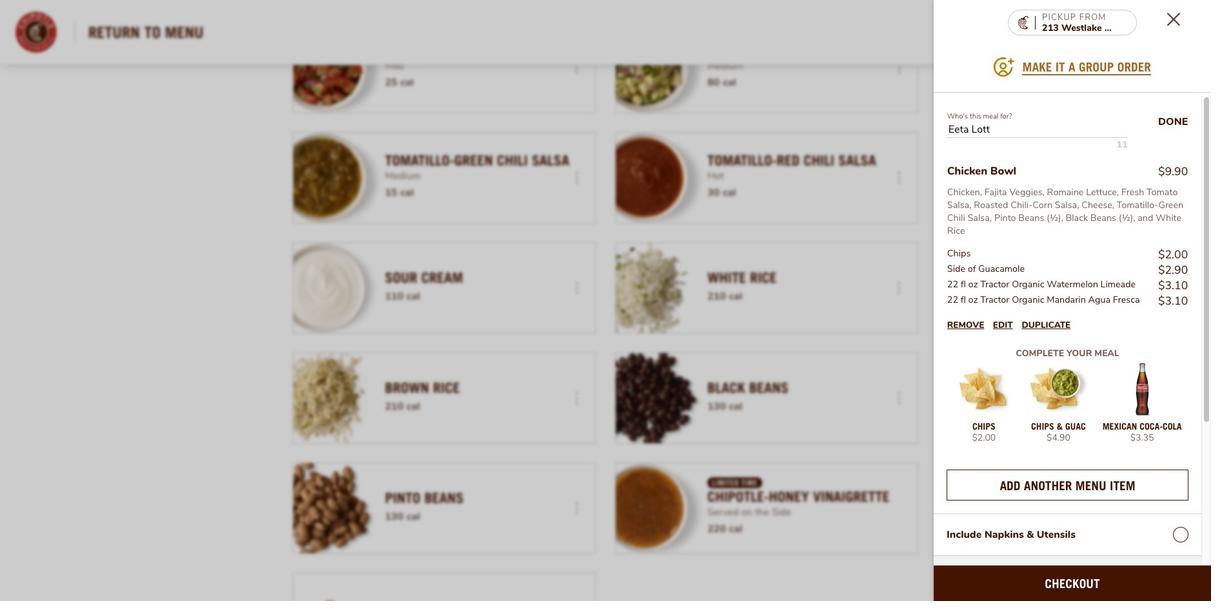 Task type: vqa. For each thing, say whether or not it's contained in the screenshot.
Find A Chipotle icon
yes



Task type: describe. For each thing, give the bounding box(es) containing it.
salsa, down chicken,
[[968, 212, 992, 224]]

$2.90 definition
[[1158, 262, 1188, 278]]

complete your meal definition
[[947, 348, 1189, 360]]

pickup from link up invite others image
[[980, 21, 1053, 33]]

salsa for tomatillo-green chili salsa
[[532, 152, 569, 169]]

mild 25 cal
[[385, 59, 414, 90]]

sign in / join
[[1096, 26, 1159, 38]]

return to menu
[[88, 23, 204, 41]]

Who's this meal for? text field
[[947, 122, 1128, 138]]

$2.00 definition
[[1158, 247, 1188, 262]]

salsa for tomatillo-red chili salsa
[[838, 152, 876, 169]]

tomatillo-green chili salsa medium 15 cal
[[385, 152, 569, 200]]

white rice 210 cal
[[707, 269, 777, 304]]

oz for 22 fl oz tractor organic watermelon limeade
[[968, 278, 978, 291]]

group
[[1079, 59, 1114, 74]]

more info image for tomatillo-green chili salsa
[[564, 165, 589, 191]]

join
[[1139, 26, 1159, 38]]

green inside chicken, fajita veggies, romaine lettuce, fresh tomato salsa, roasted chili-corn salsa, cheese, tomatillo-green chili salsa, pinto beans (½), black beans (½), and white rice
[[1158, 199, 1183, 212]]

guac
[[1065, 421, 1086, 432]]

remove link
[[947, 319, 984, 331]]

in
[[1121, 26, 1130, 38]]

roasted chili-corn salsa medium 80 cal
[[707, 42, 875, 90]]

add to bag image
[[1171, 17, 1202, 48]]

pinto inside pinto beans 130 cal
[[385, 490, 420, 507]]

organic for mandarin
[[1012, 293, 1044, 306]]

complete your meal
[[1016, 348, 1119, 360]]

chips for chips
[[947, 247, 971, 260]]

your
[[1067, 348, 1092, 360]]

22 fl oz tractor organic mandarin agua fresca
[[947, 293, 1140, 306]]

chips image
[[953, 360, 1015, 421]]

complete
[[1016, 348, 1064, 360]]

$3.35
[[1130, 432, 1154, 444]]

130 for pinto beans
[[385, 510, 404, 524]]

chips for chips & guac $4.90
[[1031, 421, 1054, 432]]

rice for white rice
[[750, 269, 777, 286]]

tomato
[[1147, 186, 1178, 199]]

mexican
[[1103, 421, 1137, 432]]

chili inside chicken, fajita veggies, romaine lettuce, fresh tomato salsa, roasted chili-corn salsa, cheese, tomatillo-green chili salsa, pinto beans (½), black beans (½), and white rice
[[947, 212, 965, 224]]

meal
[[1095, 348, 1119, 360]]

210 for white rice
[[707, 289, 726, 304]]

chicken bowl
[[947, 164, 1016, 179]]

chips for chips $2.00
[[972, 421, 996, 432]]

cal inside mild 25 cal
[[400, 76, 414, 90]]

chipotle mexican grill image
[[15, 12, 57, 53]]

lettuce,
[[1086, 186, 1119, 199]]

napkins
[[984, 528, 1024, 542]]

1 (½), from the left
[[1047, 212, 1063, 224]]

$3.10 definition for 22 fl oz tractor organic watermelon limeade
[[1158, 278, 1188, 293]]

green inside tomatillo-green chili salsa medium 15 cal
[[454, 152, 493, 169]]

black beans 130 cal
[[707, 380, 789, 414]]

menu for another
[[1075, 478, 1106, 493]]

cream
[[421, 269, 463, 286]]

another
[[1024, 478, 1072, 493]]

chili- inside chicken, fajita veggies, romaine lettuce, fresh tomato salsa, roasted chili-corn salsa, cheese, tomatillo-green chili salsa, pinto beans (½), black beans (½), and white rice
[[1011, 199, 1033, 212]]

romaine
[[1047, 186, 1084, 199]]

213 westlake ctr link for pickup from link on top of invite others image
[[980, 31, 1053, 44]]

salsa, left cheese,
[[1055, 199, 1079, 212]]

chicken, fajita veggies, romaine lettuce, fresh tomato salsa, roasted chili-corn salsa, cheese, tomatillo-green chili salsa, pinto beans (½), black beans (½), and white rice definition
[[947, 186, 1188, 237]]

chili for green
[[497, 152, 528, 169]]

more info image for rice
[[564, 385, 589, 411]]

22 fl oz tractor organic mandarin agua fresca definition
[[947, 293, 1158, 309]]

who's
[[947, 112, 968, 121]]

remove
[[947, 319, 984, 331]]

medium for roasted
[[707, 59, 743, 72]]

red
[[777, 152, 800, 169]]

cal inside brown rice 210 cal
[[406, 400, 420, 414]]

hot
[[707, 169, 724, 183]]

order
[[1117, 59, 1151, 74]]

of
[[968, 262, 976, 275]]

return to menu link
[[88, 23, 204, 41]]

cal inside tomatillo-green chili salsa medium 15 cal
[[400, 186, 414, 200]]

chicken, fajita veggies, romaine lettuce, fresh tomato salsa, roasted chili-corn salsa, cheese, tomatillo-green chili salsa, pinto beans (½), black beans (½), and white rice
[[947, 186, 1183, 237]]

cal inside pinto beans 130 cal
[[406, 510, 420, 524]]

menu for to
[[165, 23, 204, 41]]

pickup from 213 westlake ctr for pickup from link over sign
[[1042, 11, 1118, 34]]

0 horizontal spatial pickup
[[980, 21, 1012, 33]]

22 fl oz tractor organic watermelon limeade
[[947, 278, 1136, 291]]

pinto beans 130 cal
[[385, 490, 464, 524]]

it
[[1055, 59, 1065, 74]]

sour
[[385, 269, 417, 286]]

ctr for pickup from link over sign
[[1104, 21, 1118, 34]]

black inside the black beans 130 cal
[[707, 380, 745, 396]]

item
[[1110, 478, 1135, 493]]

fresca
[[1113, 293, 1140, 306]]

mild
[[385, 59, 404, 72]]

chipotle-
[[707, 489, 769, 505]]

brown
[[385, 380, 429, 396]]

30
[[707, 186, 720, 200]]

$2.90
[[1158, 262, 1188, 278]]

corn inside roasted chili-corn salsa medium 80 cal
[[800, 42, 833, 59]]

cal inside 'tomatillo-red chili salsa hot 30 cal'
[[723, 186, 736, 200]]

roasted inside chicken, fajita veggies, romaine lettuce, fresh tomato salsa, roasted chili-corn salsa, cheese, tomatillo-green chili salsa, pinto beans (½), black beans (½), and white rice
[[974, 199, 1008, 212]]

side inside definition
[[947, 262, 965, 275]]

sign in image
[[1065, 17, 1096, 48]]

more info image for tomatillo-red chili salsa
[[886, 165, 912, 191]]

chili- inside roasted chili-corn salsa medium 80 cal
[[765, 42, 800, 59]]

chicken
[[947, 164, 987, 179]]

cal inside white rice 210 cal
[[729, 289, 742, 304]]

veggies,
[[1009, 186, 1045, 199]]

add
[[1000, 478, 1020, 493]]

vinaigrette
[[813, 489, 890, 505]]

fresh
[[1121, 186, 1144, 199]]

0 horizontal spatial &
[[1027, 528, 1034, 542]]

tractor for 22 fl oz tractor organic mandarin agua fresca
[[980, 293, 1010, 306]]

mandarin
[[1047, 293, 1086, 306]]

cal inside limited time chipotle-honey vinaigrette served on the side 220 cal
[[729, 522, 742, 536]]

sign in / join heading
[[1096, 26, 1159, 38]]

1 horizontal spatial pickup
[[1042, 11, 1076, 23]]

make
[[1022, 59, 1052, 74]]

more info image for beans
[[564, 496, 589, 522]]

tractor for 22 fl oz tractor organic watermelon limeade
[[980, 278, 1010, 291]]

chips $2.00
[[972, 421, 996, 444]]

210 for brown rice
[[385, 400, 404, 414]]

black inside chicken, fajita veggies, romaine lettuce, fresh tomato salsa, roasted chili-corn salsa, cheese, tomatillo-green chili salsa, pinto beans (½), black beans (½), and white rice
[[1066, 212, 1088, 224]]

limeade
[[1101, 278, 1136, 291]]

fajita
[[985, 186, 1007, 199]]

tomatillo- inside chicken, fajita veggies, romaine lettuce, fresh tomato salsa, roasted chili-corn salsa, cheese, tomatillo-green chili salsa, pinto beans (½), black beans (½), and white rice
[[1117, 199, 1158, 212]]

$2.00 inside checkbox
[[972, 432, 996, 444]]

honey
[[769, 489, 809, 505]]

a
[[1069, 59, 1075, 74]]

chips & guac $4.90
[[1031, 421, 1086, 444]]

80
[[707, 76, 720, 90]]

side of guacamole definition
[[947, 262, 1158, 278]]



Task type: locate. For each thing, give the bounding box(es) containing it.
1 vertical spatial pinto
[[385, 490, 420, 507]]

1 horizontal spatial &
[[1057, 421, 1063, 432]]

22 up remove link
[[947, 293, 958, 306]]

salsa inside roasted chili-corn salsa medium 80 cal
[[837, 42, 875, 59]]

side right the
[[772, 505, 791, 519]]

medium inside roasted chili-corn salsa medium 80 cal
[[707, 59, 743, 72]]

213 westlake ctr link for pickup from link over sign
[[1042, 21, 1118, 34]]

to
[[144, 23, 161, 41]]

213 westlake ctr link
[[1042, 21, 1118, 34], [980, 31, 1053, 44]]

2 $3.10 definition from the top
[[1158, 293, 1188, 309]]

0 horizontal spatial medium
[[385, 169, 421, 183]]

1 horizontal spatial $2.00
[[1158, 247, 1188, 262]]

130 inside pinto beans 130 cal
[[385, 510, 404, 524]]

1 vertical spatial fl
[[961, 293, 966, 306]]

2 $3.10 from the top
[[1158, 293, 1188, 309]]

0 horizontal spatial black
[[707, 380, 745, 396]]

0 vertical spatial rice
[[947, 224, 965, 237]]

chips & guac image
[[1028, 360, 1089, 421]]

22 inside 22 fl oz tractor organic watermelon limeade definition
[[947, 278, 958, 291]]

tomatillo- up 30
[[707, 152, 777, 169]]

0 vertical spatial 210
[[707, 289, 726, 304]]

tomatillo- right cheese,
[[1117, 199, 1158, 212]]

2 (½), from the left
[[1119, 212, 1135, 224]]

0 horizontal spatial ctr
[[1040, 31, 1053, 44]]

3 more info image from the top
[[564, 496, 589, 522]]

/
[[1133, 26, 1136, 38]]

$3.10 for 22 fl oz tractor organic watermelon limeade
[[1158, 278, 1188, 293]]

22 fl oz tractor organic watermelon limeade definition
[[947, 278, 1158, 293]]

1 horizontal spatial green
[[1158, 199, 1183, 212]]

2 horizontal spatial rice
[[947, 224, 965, 237]]

cola
[[1163, 421, 1182, 432]]

1 22 from the top
[[947, 278, 958, 291]]

1 vertical spatial oz
[[968, 293, 978, 306]]

1 vertical spatial black
[[707, 380, 745, 396]]

2 organic from the top
[[1012, 293, 1044, 306]]

0 horizontal spatial 210
[[385, 400, 404, 414]]

1 horizontal spatial 210
[[707, 289, 726, 304]]

tomatillo- for green
[[385, 152, 454, 169]]

more info image for cream
[[564, 275, 589, 301]]

pickup right find a chipotle image at the right of page
[[1042, 11, 1076, 23]]

salsa inside tomatillo-green chili salsa medium 15 cal
[[532, 152, 569, 169]]

$2.00
[[1158, 247, 1188, 262], [972, 432, 996, 444]]

organic inside definition
[[1012, 278, 1044, 291]]

tractor down guacamole
[[980, 278, 1010, 291]]

0 horizontal spatial chili-
[[765, 42, 800, 59]]

cal inside the black beans 130 cal
[[729, 400, 742, 414]]

ctr left in
[[1104, 21, 1118, 34]]

1 horizontal spatial from
[[1079, 11, 1106, 23]]

0 horizontal spatial roasted
[[707, 42, 761, 59]]

oz inside definition
[[968, 278, 978, 291]]

pinto inside chicken, fajita veggies, romaine lettuce, fresh tomato salsa, roasted chili-corn salsa, cheese, tomatillo-green chili salsa, pinto beans (½), black beans (½), and white rice
[[994, 212, 1016, 224]]

0 horizontal spatial (½),
[[1047, 212, 1063, 224]]

$3.10 down the "$2.00" definition
[[1158, 278, 1188, 293]]

213 westlake ctr link up make it a group order
[[1042, 21, 1118, 34]]

pickup from 213 westlake ctr for pickup from link on top of invite others image
[[980, 21, 1053, 44]]

from for pickup from link over sign
[[1079, 11, 1106, 23]]

11
[[1117, 138, 1128, 151]]

22 down 'side of guacamole'
[[947, 278, 958, 291]]

more info image for black beans
[[886, 385, 912, 411]]

tomatillo- inside tomatillo-green chili salsa medium 15 cal
[[385, 152, 454, 169]]

130
[[707, 400, 726, 414], [385, 510, 404, 524]]

2 tractor from the top
[[980, 293, 1010, 306]]

more info image
[[564, 55, 589, 80], [886, 55, 912, 80], [564, 165, 589, 191], [886, 165, 912, 191], [886, 275, 912, 301], [886, 385, 912, 411]]

1 vertical spatial white
[[707, 269, 746, 286]]

1 $3.10 definition from the top
[[1158, 278, 1188, 293]]

cal
[[400, 76, 414, 90], [723, 76, 736, 90], [400, 186, 414, 200], [723, 186, 736, 200], [406, 289, 420, 304], [729, 289, 742, 304], [406, 400, 420, 414], [729, 400, 742, 414], [406, 510, 420, 524], [729, 522, 742, 536]]

mexican coca-cola $3.35
[[1103, 421, 1182, 444]]

westlake down find a chipotle image at the right of page
[[999, 31, 1038, 44]]

medium inside tomatillo-green chili salsa medium 15 cal
[[385, 169, 421, 183]]

1 horizontal spatial white
[[1156, 212, 1181, 224]]

pinto
[[994, 212, 1016, 224], [385, 490, 420, 507]]

1 vertical spatial menu
[[1075, 478, 1106, 493]]

130 for black beans
[[707, 400, 726, 414]]

1 horizontal spatial tomatillo-
[[707, 152, 777, 169]]

utensils
[[1037, 528, 1076, 542]]

medium up 15
[[385, 169, 421, 183]]

more info image
[[564, 275, 589, 301], [564, 385, 589, 411], [564, 496, 589, 522]]

duplicate link
[[1022, 319, 1071, 331]]

1 vertical spatial 22
[[947, 293, 958, 306]]

beans inside pinto beans 130 cal
[[424, 490, 464, 507]]

210 inside brown rice 210 cal
[[385, 400, 404, 414]]

guacamole
[[978, 262, 1025, 275]]

1 $3.10 from the top
[[1158, 278, 1188, 293]]

1 horizontal spatial corn
[[1033, 199, 1052, 212]]

1 tractor from the top
[[980, 278, 1010, 291]]

served
[[707, 505, 739, 519]]

2 vertical spatial rice
[[433, 380, 460, 396]]

rice for brown rice
[[433, 380, 460, 396]]

1 oz from the top
[[968, 278, 978, 291]]

1 organic from the top
[[1012, 278, 1044, 291]]

0 horizontal spatial tomatillo-
[[385, 152, 454, 169]]

1 vertical spatial more info image
[[564, 385, 589, 411]]

(½),
[[1047, 212, 1063, 224], [1119, 212, 1135, 224]]

0 vertical spatial white
[[1156, 212, 1181, 224]]

invite others image
[[994, 57, 1015, 77]]

1 horizontal spatial chili-
[[1011, 199, 1033, 212]]

rice inside chicken, fajita veggies, romaine lettuce, fresh tomato salsa, roasted chili-corn salsa, cheese, tomatillo-green chili salsa, pinto beans (½), black beans (½), and white rice
[[947, 224, 965, 237]]

& inside chips & guac $4.90
[[1057, 421, 1063, 432]]

0 horizontal spatial from
[[1016, 21, 1040, 33]]

make it a group order
[[1022, 59, 1151, 74]]

213
[[1042, 21, 1059, 34], [980, 31, 996, 44]]

chili inside tomatillo-green chili salsa medium 15 cal
[[497, 152, 528, 169]]

1 horizontal spatial black
[[1066, 212, 1088, 224]]

0 vertical spatial corn
[[800, 42, 833, 59]]

coca-
[[1140, 421, 1163, 432]]

meal
[[983, 112, 998, 121]]

roasted inside roasted chili-corn salsa medium 80 cal
[[707, 42, 761, 59]]

for?
[[1000, 112, 1012, 121]]

1 horizontal spatial westlake
[[1061, 21, 1102, 34]]

0 vertical spatial roasted
[[707, 42, 761, 59]]

213 right find a chipotle image at the right of page
[[1042, 21, 1059, 34]]

2 more info image from the top
[[564, 385, 589, 411]]

ctr for pickup from link on top of invite others image
[[1040, 31, 1053, 44]]

chicken,
[[947, 186, 982, 199]]

1 horizontal spatial ctr
[[1104, 21, 1118, 34]]

1 vertical spatial green
[[1158, 199, 1183, 212]]

You can select Chips $2.00 checkbox
[[953, 360, 1015, 444]]

organic inside definition
[[1012, 293, 1044, 306]]

0 horizontal spatial $2.00
[[972, 432, 996, 444]]

fl inside definition
[[961, 278, 966, 291]]

from up make on the right top of the page
[[1016, 21, 1040, 33]]

$3.10 definition down the "$2.00" definition
[[1158, 278, 1188, 293]]

rice inside brown rice 210 cal
[[433, 380, 460, 396]]

who's this meal for?
[[947, 112, 1012, 121]]

0 vertical spatial pinto
[[994, 212, 1016, 224]]

chips definition
[[947, 247, 1158, 262]]

You can select Chips & Guac $4.90 checkbox
[[1028, 360, 1089, 444]]

salsa for roasted chili-corn salsa
[[837, 42, 875, 59]]

& left guac
[[1057, 421, 1063, 432]]

edit
[[993, 319, 1013, 331]]

tractor inside 22 fl oz tractor organic watermelon limeade definition
[[980, 278, 1010, 291]]

agua
[[1088, 293, 1111, 306]]

0 vertical spatial chili-
[[765, 42, 800, 59]]

menu
[[165, 23, 204, 41], [1075, 478, 1106, 493]]

tomatillo- for red
[[707, 152, 777, 169]]

0 vertical spatial more info image
[[564, 275, 589, 301]]

corn inside chicken, fajita veggies, romaine lettuce, fresh tomato salsa, roasted chili-corn salsa, cheese, tomatillo-green chili salsa, pinto beans (½), black beans (½), and white rice
[[1033, 199, 1052, 212]]

on
[[741, 505, 752, 519]]

$3.10 definition for 22 fl oz tractor organic mandarin agua fresca
[[1158, 293, 1188, 309]]

1 fl from the top
[[961, 278, 966, 291]]

beans
[[1018, 212, 1044, 224], [1090, 212, 1116, 224], [749, 380, 789, 396], [424, 490, 464, 507]]

westlake for pickup from link on top of invite others image
[[999, 31, 1038, 44]]

pickup from 213 westlake ctr
[[1042, 11, 1118, 34], [980, 21, 1053, 44]]

tractor up edit link
[[980, 293, 1010, 306]]

medium up 80
[[707, 59, 743, 72]]

organic for watermelon
[[1012, 278, 1044, 291]]

the
[[755, 505, 769, 519]]

chili inside 'tomatillo-red chili salsa hot 30 cal'
[[804, 152, 834, 169]]

1 vertical spatial 210
[[385, 400, 404, 414]]

fl for 22 fl oz tractor organic mandarin agua fresca
[[961, 293, 966, 306]]

more info image for mild
[[564, 55, 589, 80]]

1 horizontal spatial 130
[[707, 400, 726, 414]]

make it a group order link
[[1022, 59, 1151, 75]]

210 inside white rice 210 cal
[[707, 289, 726, 304]]

0 vertical spatial fl
[[961, 278, 966, 291]]

more info image for white rice
[[886, 275, 912, 301]]

organic down 22 fl oz tractor organic watermelon limeade
[[1012, 293, 1044, 306]]

2 horizontal spatial chips
[[1031, 421, 1054, 432]]

corn
[[800, 42, 833, 59], [1033, 199, 1052, 212]]

salsa,
[[947, 199, 972, 212], [1055, 199, 1079, 212], [968, 212, 992, 224]]

0 horizontal spatial green
[[454, 152, 493, 169]]

cal inside roasted chili-corn salsa medium 80 cal
[[723, 76, 736, 90]]

chicken bowl definition
[[947, 164, 1158, 179]]

chips inside chips $2.00
[[972, 421, 996, 432]]

brown rice 210 cal
[[385, 380, 460, 414]]

include
[[947, 528, 982, 542]]

130 inside the black beans 130 cal
[[707, 400, 726, 414]]

sour cream 110 cal
[[385, 269, 463, 304]]

2 horizontal spatial chili
[[947, 212, 965, 224]]

2 22 from the top
[[947, 293, 958, 306]]

pickup from 213 westlake ctr up invite others image
[[980, 21, 1053, 44]]

1 horizontal spatial menu
[[1075, 478, 1106, 493]]

tractor inside the 22 fl oz tractor organic mandarin agua fresca definition
[[980, 293, 1010, 306]]

1 more info image from the top
[[564, 275, 589, 301]]

tomatillo-
[[385, 152, 454, 169], [707, 152, 777, 169], [1117, 199, 1158, 212]]

0 vertical spatial tractor
[[980, 278, 1010, 291]]

1 vertical spatial &
[[1027, 528, 1034, 542]]

You can select Mexican Coca-Cola $3.35 checkbox
[[1103, 360, 1182, 444]]

include napkins & utensils
[[947, 528, 1076, 542]]

chili-
[[765, 42, 800, 59], [1011, 199, 1033, 212]]

pickup left find a chipotle image at the right of page
[[980, 21, 1012, 33]]

side of guacamole
[[947, 262, 1025, 275]]

pickup from 213 westlake ctr up make it a group order
[[1042, 11, 1118, 34]]

0 vertical spatial side
[[947, 262, 965, 275]]

1 horizontal spatial chips
[[972, 421, 996, 432]]

& left utensils
[[1027, 528, 1034, 542]]

1 horizontal spatial rice
[[750, 269, 777, 286]]

1 horizontal spatial medium
[[707, 59, 743, 72]]

more info image for roasted chili-corn salsa
[[886, 55, 912, 80]]

1 vertical spatial corn
[[1033, 199, 1052, 212]]

1 horizontal spatial pinto
[[994, 212, 1016, 224]]

0 horizontal spatial white
[[707, 269, 746, 286]]

1 vertical spatial chili-
[[1011, 199, 1033, 212]]

$3.10 definition down $2.90 definition
[[1158, 293, 1188, 309]]

cheese,
[[1082, 199, 1114, 212]]

fl down 'side of guacamole'
[[961, 278, 966, 291]]

2 oz from the top
[[968, 293, 978, 306]]

fl up remove link
[[961, 293, 966, 306]]

1 vertical spatial rice
[[750, 269, 777, 286]]

roasted up 80
[[707, 42, 761, 59]]

checkout button
[[1045, 577, 1100, 591]]

limited time chipotle-honey vinaigrette served on the side 220 cal
[[707, 478, 890, 536]]

find a chipotle image
[[1015, 14, 1032, 31]]

chili for red
[[804, 152, 834, 169]]

0 vertical spatial 22
[[947, 278, 958, 291]]

from
[[1079, 11, 1106, 23], [1016, 21, 1040, 33]]

0 vertical spatial organic
[[1012, 278, 1044, 291]]

done
[[1158, 115, 1188, 129]]

green
[[454, 152, 493, 169], [1158, 199, 1183, 212]]

$3.10 down $2.90 definition
[[1158, 293, 1188, 309]]

edit link
[[993, 319, 1013, 331]]

ctr up make on the right top of the page
[[1040, 31, 1053, 44]]

salsa inside 'tomatillo-red chili salsa hot 30 cal'
[[838, 152, 876, 169]]

210
[[707, 289, 726, 304], [385, 400, 404, 414]]

0 horizontal spatial menu
[[165, 23, 204, 41]]

pickup from link up sign
[[1042, 11, 1116, 23]]

fl inside definition
[[961, 293, 966, 306]]

bowl
[[990, 164, 1016, 179]]

limited
[[712, 478, 739, 488]]

1 horizontal spatial (½),
[[1119, 212, 1135, 224]]

110
[[385, 289, 404, 304]]

westlake
[[1061, 21, 1102, 34], [999, 31, 1038, 44]]

$3.10
[[1158, 278, 1188, 293], [1158, 293, 1188, 309]]

1 vertical spatial tractor
[[980, 293, 1010, 306]]

fl
[[961, 278, 966, 291], [961, 293, 966, 306]]

oz down of
[[968, 278, 978, 291]]

$9.90
[[1158, 164, 1188, 179]]

25
[[385, 76, 397, 90]]

roasted down chicken bowl
[[974, 199, 1008, 212]]

from for pickup from link on top of invite others image
[[1016, 21, 1040, 33]]

$3.10 definition
[[1158, 278, 1188, 293], [1158, 293, 1188, 309]]

0 horizontal spatial westlake
[[999, 31, 1038, 44]]

medium for tomatillo-
[[385, 169, 421, 183]]

(½), left the and
[[1119, 212, 1135, 224]]

15
[[385, 186, 397, 200]]

menu right to
[[165, 23, 204, 41]]

1 vertical spatial 130
[[385, 510, 404, 524]]

0 horizontal spatial pinto
[[385, 490, 420, 507]]

1 vertical spatial roasted
[[974, 199, 1008, 212]]

add another menu item
[[1000, 478, 1135, 493]]

0 horizontal spatial rice
[[433, 380, 460, 396]]

organic up "22 fl oz tractor organic mandarin agua fresca" in the right of the page
[[1012, 278, 1044, 291]]

mexican coca-cola image
[[1112, 360, 1173, 421]]

0 horizontal spatial corn
[[800, 42, 833, 59]]

fl for 22 fl oz tractor organic watermelon limeade
[[961, 278, 966, 291]]

tomatillo-red chili salsa hot 30 cal
[[707, 152, 876, 200]]

duplicate
[[1022, 319, 1071, 331]]

0 horizontal spatial 130
[[385, 510, 404, 524]]

chips inside definition
[[947, 247, 971, 260]]

1 vertical spatial medium
[[385, 169, 421, 183]]

0 horizontal spatial chips
[[947, 247, 971, 260]]

white inside white rice 210 cal
[[707, 269, 746, 286]]

0 vertical spatial menu
[[165, 23, 204, 41]]

&
[[1057, 421, 1063, 432], [1027, 528, 1034, 542]]

return
[[88, 23, 140, 41]]

213 westlake ctr link down find a chipotle image at the right of page
[[980, 31, 1053, 44]]

1 vertical spatial $2.00
[[972, 432, 996, 444]]

0 vertical spatial $2.00
[[1158, 247, 1188, 262]]

0 horizontal spatial 213
[[980, 31, 996, 44]]

0 horizontal spatial side
[[772, 505, 791, 519]]

tomatillo- inside 'tomatillo-red chili salsa hot 30 cal'
[[707, 152, 777, 169]]

1 vertical spatial organic
[[1012, 293, 1044, 306]]

1 horizontal spatial side
[[947, 262, 965, 275]]

chips
[[947, 247, 971, 260], [972, 421, 996, 432], [1031, 421, 1054, 432]]

$9.90 definition
[[1158, 164, 1188, 179]]

1 vertical spatial side
[[772, 505, 791, 519]]

0 vertical spatial green
[[454, 152, 493, 169]]

add another menu item button
[[1000, 478, 1135, 493]]

time
[[741, 478, 757, 488]]

Include Napkins & Utensils radio
[[1173, 528, 1189, 543]]

tomatillo- up 15
[[385, 152, 454, 169]]

0 vertical spatial 130
[[707, 400, 726, 414]]

(½), down romaine
[[1047, 212, 1063, 224]]

westlake for pickup from link over sign
[[1061, 21, 1102, 34]]

$3.10 for 22 fl oz tractor organic mandarin agua fresca
[[1158, 293, 1188, 309]]

22 for 22 fl oz tractor organic mandarin agua fresca
[[947, 293, 958, 306]]

rice inside white rice 210 cal
[[750, 269, 777, 286]]

0 vertical spatial medium
[[707, 59, 743, 72]]

cal inside sour cream 110 cal
[[406, 289, 420, 304]]

westlake up make it a group order
[[1061, 21, 1102, 34]]

side inside limited time chipotle-honey vinaigrette served on the side 220 cal
[[772, 505, 791, 519]]

1 horizontal spatial 213
[[1042, 21, 1059, 34]]

oz up remove link
[[968, 293, 978, 306]]

side left of
[[947, 262, 965, 275]]

0 vertical spatial &
[[1057, 421, 1063, 432]]

menu left item
[[1075, 478, 1106, 493]]

checkout
[[1045, 577, 1100, 591]]

chips inside chips & guac $4.90
[[1031, 421, 1054, 432]]

oz inside definition
[[968, 293, 978, 306]]

22 inside definition
[[947, 293, 958, 306]]

213 up invite others image
[[980, 31, 996, 44]]

salsa, down chicken
[[947, 199, 972, 212]]

$4.90
[[1047, 432, 1070, 444]]

0 horizontal spatial chili
[[497, 152, 528, 169]]

2 horizontal spatial tomatillo-
[[1117, 199, 1158, 212]]

0 vertical spatial oz
[[968, 278, 978, 291]]

black
[[1066, 212, 1088, 224], [707, 380, 745, 396]]

oz for 22 fl oz tractor organic mandarin agua fresca
[[968, 293, 978, 306]]

22 for 22 fl oz tractor organic watermelon limeade
[[947, 278, 958, 291]]

make it a group order definition
[[994, 57, 1151, 86]]

from up sign
[[1079, 11, 1106, 23]]

1 horizontal spatial roasted
[[974, 199, 1008, 212]]

include napkins & utensils image
[[1173, 528, 1189, 543]]

0 vertical spatial black
[[1066, 212, 1088, 224]]

this
[[970, 112, 981, 121]]

white inside chicken, fajita veggies, romaine lettuce, fresh tomato salsa, roasted chili-corn salsa, cheese, tomatillo-green chili salsa, pinto beans (½), black beans (½), and white rice
[[1156, 212, 1181, 224]]

2 fl from the top
[[961, 293, 966, 306]]

2 vertical spatial more info image
[[564, 496, 589, 522]]

1 horizontal spatial chili
[[804, 152, 834, 169]]

beans inside the black beans 130 cal
[[749, 380, 789, 396]]



